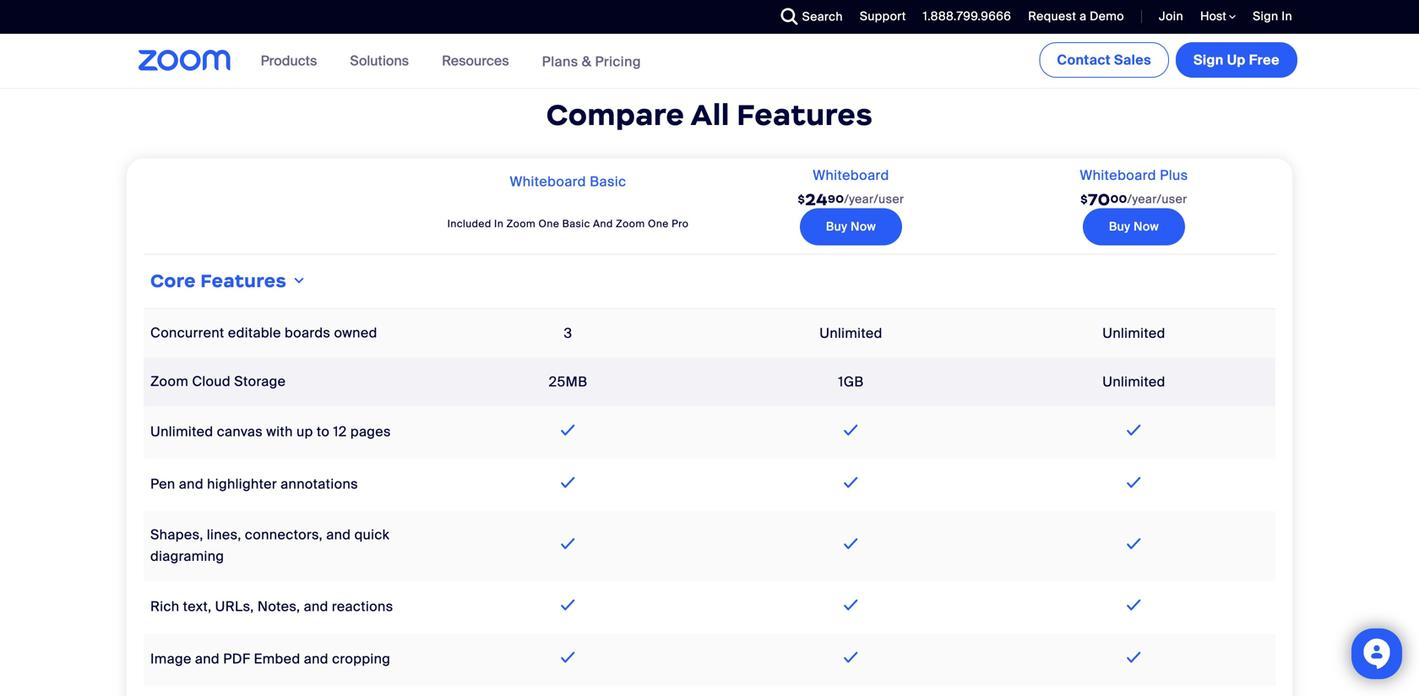 Task type: vqa. For each thing, say whether or not it's contained in the screenshot.
diagraming
yes



Task type: describe. For each thing, give the bounding box(es) containing it.
rich
[[150, 598, 180, 616]]

a
[[1080, 8, 1087, 24]]

concurrent editable boards owned
[[150, 324, 377, 342]]

24
[[805, 189, 828, 210]]

buy now link for 70
[[1083, 208, 1186, 245]]

plus
[[1160, 166, 1189, 184]]

support
[[860, 8, 906, 24]]

2 one from the left
[[648, 217, 669, 230]]

/year/user for 24
[[845, 191, 905, 207]]

buy now link for 24
[[800, 208, 903, 245]]

sign up free
[[1194, 51, 1280, 69]]

up
[[297, 423, 313, 441]]

core
[[150, 270, 196, 292]]

included image for and
[[1123, 595, 1146, 615]]

request a demo
[[1029, 8, 1125, 24]]

and right notes,
[[304, 598, 328, 616]]

2 horizontal spatial zoom
[[616, 217, 645, 230]]

host button
[[1201, 8, 1236, 25]]

and down the whiteboard basic
[[593, 217, 613, 230]]

included image for quick
[[1123, 534, 1146, 554]]

plans & pricing
[[542, 53, 641, 70]]

contact sales
[[1057, 51, 1152, 69]]

$ 24 90 /year/user
[[798, 189, 905, 210]]

1 horizontal spatial zoom
[[507, 217, 536, 230]]

core features application
[[144, 158, 1276, 696]]

&
[[582, 53, 592, 70]]

1 one from the left
[[539, 217, 560, 230]]

with
[[266, 423, 293, 441]]

pen
[[150, 476, 175, 493]]

lines,
[[207, 526, 241, 544]]

sign for sign in
[[1253, 8, 1279, 24]]

and right pen
[[179, 476, 204, 493]]

compare all features element
[[127, 96, 1293, 133]]

zoom cloud storage
[[150, 373, 286, 390]]

$ for 24
[[798, 193, 805, 206]]

connectors,
[[245, 526, 323, 544]]

sign for sign up free
[[1194, 51, 1224, 69]]

sales
[[1115, 51, 1152, 69]]

3
[[564, 325, 572, 342]]

plans
[[542, 53, 578, 70]]

solutions
[[350, 52, 409, 70]]

pdf
[[223, 650, 250, 668]]

pro
[[672, 217, 689, 230]]

1 vertical spatial basic
[[562, 217, 590, 230]]

cloud
[[192, 373, 231, 390]]

pen and highlighter annotations
[[150, 476, 358, 493]]

unlimited canvas with up to 12 pages
[[150, 423, 391, 441]]

products
[[261, 52, 317, 70]]

whiteboard for whiteboard
[[813, 166, 890, 184]]

pricing
[[595, 53, 641, 70]]

core features cell
[[144, 262, 1276, 302]]

$ for 70
[[1081, 193, 1088, 206]]

annotations
[[281, 476, 358, 493]]

buy for 70
[[1109, 219, 1131, 234]]

search
[[802, 9, 843, 25]]

image
[[150, 650, 192, 668]]

storage
[[234, 373, 286, 390]]

70
[[1088, 189, 1111, 210]]

$70 per year per user element
[[1081, 182, 1188, 218]]

included in zoom one basic and zoom one pro
[[448, 217, 689, 230]]

boards
[[285, 324, 331, 342]]

right image
[[291, 274, 308, 288]]

buy now for 24
[[826, 219, 876, 234]]

00
[[1111, 192, 1128, 206]]

embed
[[254, 650, 300, 668]]

rich text, urls, notes, and reactions
[[150, 598, 393, 616]]

1 included image from the top
[[1123, 472, 1146, 493]]

resources
[[442, 52, 509, 70]]

concurrent
[[150, 324, 224, 342]]

contact
[[1057, 51, 1111, 69]]



Task type: locate. For each thing, give the bounding box(es) containing it.
2 $ from the left
[[1081, 193, 1088, 206]]

whiteboard basic
[[510, 173, 627, 191]]

1 horizontal spatial buy
[[1109, 219, 1131, 234]]

$
[[798, 193, 805, 206], [1081, 193, 1088, 206]]

1 buy now from the left
[[826, 219, 876, 234]]

demo
[[1090, 8, 1125, 24]]

0 vertical spatial features
[[737, 96, 873, 133]]

1 vertical spatial features
[[200, 270, 287, 292]]

0 horizontal spatial sign
[[1194, 51, 1224, 69]]

buy now
[[826, 219, 876, 234], [1109, 219, 1159, 234]]

/year/user down plus at top
[[1128, 191, 1188, 207]]

sign left up
[[1194, 51, 1224, 69]]

basic
[[590, 173, 627, 191], [562, 217, 590, 230]]

whiteboard up included in zoom one basic and zoom one pro
[[510, 173, 586, 191]]

whiteboard up 00
[[1080, 166, 1157, 184]]

0 horizontal spatial buy now
[[826, 219, 876, 234]]

1 horizontal spatial buy now
[[1109, 219, 1159, 234]]

banner containing contact sales
[[118, 34, 1301, 89]]

join link up meetings navigation
[[1159, 8, 1184, 24]]

sign left 'in'
[[1253, 8, 1279, 24]]

notes,
[[258, 598, 300, 616]]

buy down 90
[[826, 219, 848, 234]]

sign in link
[[1241, 0, 1301, 34], [1253, 8, 1293, 24]]

1 $ from the left
[[798, 193, 805, 206]]

cropping
[[332, 650, 391, 668]]

join
[[1159, 8, 1184, 24]]

free
[[1249, 51, 1280, 69]]

shapes,
[[150, 526, 203, 544]]

1 now from the left
[[851, 219, 876, 234]]

included image
[[557, 420, 579, 440], [840, 420, 862, 440], [1123, 420, 1146, 440], [557, 472, 579, 493], [840, 472, 862, 493], [557, 534, 579, 554], [840, 534, 862, 554], [557, 595, 579, 615], [840, 595, 862, 615], [557, 647, 579, 668], [840, 647, 862, 668], [1123, 647, 1146, 668]]

sign in
[[1253, 8, 1293, 24]]

1 horizontal spatial now
[[1134, 219, 1159, 234]]

sign inside button
[[1194, 51, 1224, 69]]

$ inside $ 24 90 /year/user
[[798, 193, 805, 206]]

whiteboard
[[813, 166, 890, 184], [1080, 166, 1157, 184], [510, 173, 586, 191]]

request a demo link
[[1016, 0, 1129, 34], [1029, 8, 1125, 24]]

/year/user right 24 on the right top
[[845, 191, 905, 207]]

0 vertical spatial basic
[[590, 173, 627, 191]]

whiteboard plus
[[1080, 166, 1189, 184]]

now down $24.90 per year per user element
[[851, 219, 876, 234]]

$ left 90
[[798, 193, 805, 206]]

highlighter
[[207, 476, 277, 493]]

1 horizontal spatial one
[[648, 217, 669, 230]]

search button
[[769, 0, 847, 34]]

1.888.799.9666 button
[[911, 0, 1016, 34], [923, 8, 1012, 24]]

zoom left the cloud
[[150, 373, 189, 390]]

1 vertical spatial included image
[[1123, 534, 1146, 554]]

90
[[828, 192, 845, 206]]

0 horizontal spatial $
[[798, 193, 805, 206]]

/year/user
[[845, 191, 905, 207], [1128, 191, 1188, 207]]

/year/user inside $ 24 90 /year/user
[[845, 191, 905, 207]]

all
[[691, 96, 730, 133]]

buy now down $24.90 per year per user element
[[826, 219, 876, 234]]

one left pro
[[648, 217, 669, 230]]

compare all features
[[546, 96, 873, 133]]

and left pdf
[[195, 650, 220, 668]]

1 /year/user from the left
[[845, 191, 905, 207]]

1 horizontal spatial /year/user
[[1128, 191, 1188, 207]]

core features
[[150, 270, 287, 292]]

0 horizontal spatial buy
[[826, 219, 848, 234]]

now
[[851, 219, 876, 234], [1134, 219, 1159, 234]]

1 buy now link from the left
[[800, 208, 903, 245]]

0 horizontal spatial features
[[200, 270, 287, 292]]

$ inside the $ 70 00 /year/user
[[1081, 193, 1088, 206]]

basic up included in zoom one basic and zoom one pro
[[590, 173, 627, 191]]

buy now link
[[800, 208, 903, 245], [1083, 208, 1186, 245]]

products button
[[261, 34, 325, 88]]

whiteboard for whiteboard plus
[[1080, 166, 1157, 184]]

0 horizontal spatial /year/user
[[845, 191, 905, 207]]

canvas
[[217, 423, 263, 441]]

and left "quick"
[[326, 526, 351, 544]]

sign
[[1253, 8, 1279, 24], [1194, 51, 1224, 69]]

and inside "shapes, lines, connectors, and quick diagraming"
[[326, 526, 351, 544]]

host
[[1201, 8, 1230, 24]]

compare
[[546, 96, 685, 133]]

2 vertical spatial included image
[[1123, 595, 1146, 615]]

buy now link down 90
[[800, 208, 903, 245]]

2 buy now from the left
[[1109, 219, 1159, 234]]

text,
[[183, 598, 212, 616]]

1 horizontal spatial features
[[737, 96, 873, 133]]

sign up free button
[[1176, 42, 1298, 78]]

included
[[448, 217, 492, 230]]

now for 24
[[851, 219, 876, 234]]

meetings navigation
[[1036, 34, 1301, 81]]

$ left 00
[[1081, 193, 1088, 206]]

up
[[1228, 51, 1246, 69]]

contact sales link
[[1040, 42, 1169, 78]]

0 horizontal spatial buy now link
[[800, 208, 903, 245]]

0 horizontal spatial one
[[539, 217, 560, 230]]

buy now for 70
[[1109, 219, 1159, 234]]

editable
[[228, 324, 281, 342]]

reactions
[[332, 598, 393, 616]]

/year/user inside the $ 70 00 /year/user
[[1128, 191, 1188, 207]]

buy down 00
[[1109, 219, 1131, 234]]

zoom right the in
[[507, 217, 536, 230]]

/year/user for 70
[[1128, 191, 1188, 207]]

buy now link down 00
[[1083, 208, 1186, 245]]

2 now from the left
[[1134, 219, 1159, 234]]

2 buy now link from the left
[[1083, 208, 1186, 245]]

buy for 24
[[826, 219, 848, 234]]

request
[[1029, 8, 1077, 24]]

2 horizontal spatial whiteboard
[[1080, 166, 1157, 184]]

2 buy from the left
[[1109, 219, 1131, 234]]

quick
[[355, 526, 390, 544]]

basic down the whiteboard basic
[[562, 217, 590, 230]]

features
[[737, 96, 873, 133], [200, 270, 287, 292]]

product information navigation
[[248, 34, 654, 89]]

whiteboard up $ 24 90 /year/user
[[813, 166, 890, 184]]

solutions button
[[350, 34, 417, 88]]

1 vertical spatial sign
[[1194, 51, 1224, 69]]

1gb
[[839, 373, 864, 391]]

in
[[494, 217, 504, 230]]

now down $70 per year per user element
[[1134, 219, 1159, 234]]

included image
[[1123, 472, 1146, 493], [1123, 534, 1146, 554], [1123, 595, 1146, 615]]

diagraming
[[150, 548, 224, 565]]

1 horizontal spatial whiteboard
[[813, 166, 890, 184]]

one down the whiteboard basic
[[539, 217, 560, 230]]

in
[[1282, 8, 1293, 24]]

now for 70
[[1134, 219, 1159, 234]]

to
[[317, 423, 330, 441]]

$ 70 00 /year/user
[[1081, 189, 1188, 210]]

buy now down $70 per year per user element
[[1109, 219, 1159, 234]]

zoom left pro
[[616, 217, 645, 230]]

0 vertical spatial sign
[[1253, 8, 1279, 24]]

owned
[[334, 324, 377, 342]]

2 /year/user from the left
[[1128, 191, 1188, 207]]

$24.90 per year per user element
[[798, 182, 905, 218]]

12
[[333, 423, 347, 441]]

0 horizontal spatial zoom
[[150, 373, 189, 390]]

0 horizontal spatial whiteboard
[[510, 173, 586, 191]]

3 included image from the top
[[1123, 595, 1146, 615]]

0 horizontal spatial now
[[851, 219, 876, 234]]

image and pdf embed and cropping
[[150, 650, 391, 668]]

one
[[539, 217, 560, 230], [648, 217, 669, 230]]

banner
[[118, 34, 1301, 89]]

1.888.799.9666
[[923, 8, 1012, 24]]

2 included image from the top
[[1123, 534, 1146, 554]]

pages
[[351, 423, 391, 441]]

join link left host
[[1147, 0, 1188, 34]]

0 vertical spatial included image
[[1123, 472, 1146, 493]]

shapes, lines, connectors, and quick diagraming
[[150, 526, 390, 565]]

join link
[[1147, 0, 1188, 34], [1159, 8, 1184, 24]]

resources button
[[442, 34, 517, 88]]

25mb
[[549, 373, 588, 391]]

whiteboard for whiteboard basic
[[510, 173, 586, 191]]

1 horizontal spatial sign
[[1253, 8, 1279, 24]]

1 buy from the left
[[826, 219, 848, 234]]

features inside core features cell
[[200, 270, 287, 292]]

plans & pricing link
[[542, 53, 641, 70], [542, 53, 641, 70]]

zoom
[[507, 217, 536, 230], [616, 217, 645, 230], [150, 373, 189, 390]]

support link
[[847, 0, 911, 34], [860, 8, 906, 24]]

urls,
[[215, 598, 254, 616]]

zoom logo image
[[139, 50, 231, 71]]

and right the embed
[[304, 650, 329, 668]]

1 horizontal spatial $
[[1081, 193, 1088, 206]]

1 horizontal spatial buy now link
[[1083, 208, 1186, 245]]

unlimited
[[820, 325, 883, 342], [1103, 325, 1166, 342], [1103, 373, 1166, 391], [150, 423, 213, 441]]



